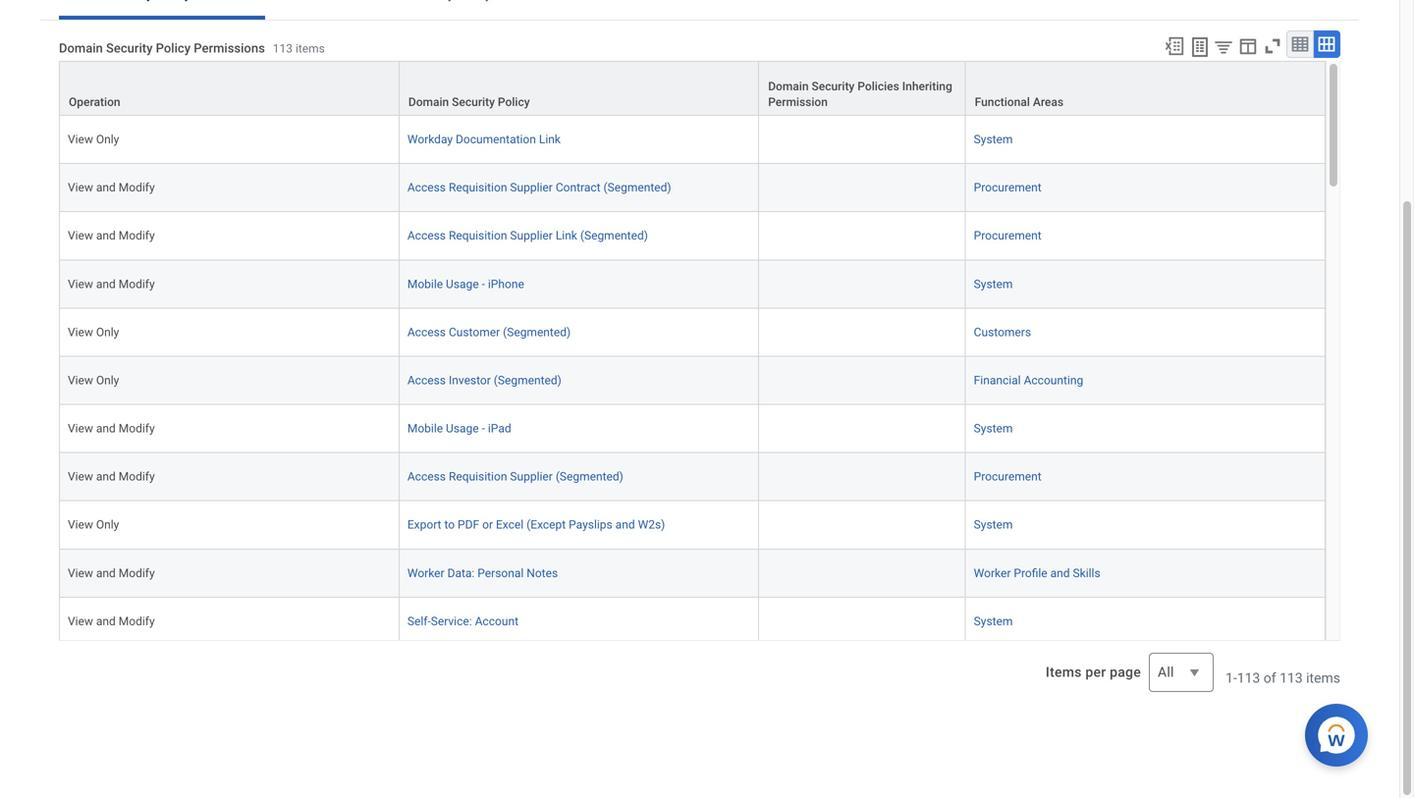 Task type: locate. For each thing, give the bounding box(es) containing it.
(segmented) down iphone at the top left of the page
[[503, 325, 571, 339]]

toolbar
[[1155, 30, 1341, 61]]

view and modify element for first row from the bottom of the page
[[68, 611, 155, 628]]

security up workday documentation link link
[[452, 95, 495, 109]]

2 row from the top
[[59, 116, 1326, 164]]

system
[[974, 133, 1013, 146], [974, 277, 1013, 291], [974, 422, 1013, 436], [974, 518, 1013, 532], [974, 615, 1013, 628]]

requisition for access requisition supplier (segmented)
[[449, 470, 507, 484]]

113 left of
[[1237, 670, 1260, 687]]

and
[[96, 181, 116, 195], [96, 229, 116, 243], [96, 277, 116, 291], [96, 422, 116, 436], [96, 470, 116, 484], [615, 518, 635, 532], [96, 566, 116, 580], [1050, 566, 1070, 580], [96, 615, 116, 628]]

items
[[296, 42, 325, 55], [1306, 670, 1341, 687]]

customer
[[449, 325, 500, 339]]

mobile up access customer (segmented) link
[[407, 277, 443, 291]]

1 vertical spatial procurement link
[[974, 225, 1042, 243]]

export to pdf or excel (except payslips and w2s)
[[407, 518, 665, 532]]

access inside "link"
[[407, 229, 446, 243]]

1 requisition from the top
[[449, 181, 507, 195]]

4 view and modify from the top
[[68, 422, 155, 436]]

data:
[[447, 566, 475, 580]]

ipad
[[488, 422, 511, 436]]

view and modify element for 5th row
[[68, 273, 155, 291]]

0 horizontal spatial worker
[[407, 566, 444, 580]]

1 vertical spatial security
[[812, 80, 855, 93]]

system link up customers link
[[974, 273, 1013, 291]]

2 system from the top
[[974, 277, 1013, 291]]

- left 'ipad'
[[482, 422, 485, 436]]

policy up the documentation
[[498, 95, 530, 109]]

view for workday documentation link
[[68, 133, 93, 146]]

1 modify from the top
[[119, 181, 155, 195]]

access investor (segmented) link
[[407, 370, 562, 387]]

skills
[[1073, 566, 1101, 580]]

7 view and modify element from the top
[[68, 611, 155, 628]]

1 horizontal spatial domain
[[408, 95, 449, 109]]

1 vertical spatial -
[[482, 422, 485, 436]]

view and modify element for fourth row from the top
[[68, 225, 155, 243]]

0 vertical spatial usage
[[446, 277, 479, 291]]

3 cell from the top
[[759, 212, 966, 261]]

113
[[273, 42, 293, 55], [1237, 670, 1260, 687], [1280, 670, 1303, 687]]

view for access requisition supplier (segmented)
[[68, 470, 93, 484]]

1 procurement link from the top
[[974, 177, 1042, 195]]

payslips
[[569, 518, 613, 532]]

1 row from the top
[[59, 61, 1326, 116]]

1 vertical spatial domain
[[768, 80, 809, 93]]

link inside "link"
[[556, 229, 577, 243]]

usage
[[446, 277, 479, 291], [446, 422, 479, 436]]

system link for export to pdf or excel (except payslips and w2s)
[[974, 514, 1013, 532]]

only for access customer (segmented)
[[96, 325, 119, 339]]

select to filter grid data image
[[1213, 36, 1234, 57]]

1 system from the top
[[974, 133, 1013, 146]]

1 system link from the top
[[974, 129, 1013, 146]]

9 view from the top
[[68, 518, 93, 532]]

view for access customer (segmented)
[[68, 325, 93, 339]]

access for access requisition supplier (segmented)
[[407, 470, 446, 484]]

4 view from the top
[[68, 277, 93, 291]]

security for permissions
[[106, 41, 153, 55]]

1 vertical spatial supplier
[[510, 229, 553, 243]]

0 horizontal spatial policy
[[156, 41, 191, 55]]

system up customers link
[[974, 277, 1013, 291]]

4 view only element from the top
[[68, 514, 119, 532]]

supplier for (segmented)
[[510, 470, 553, 484]]

requisition up pdf
[[449, 470, 507, 484]]

system down functional at the right top of the page
[[974, 133, 1013, 146]]

2 vertical spatial supplier
[[510, 470, 553, 484]]

3 access from the top
[[407, 325, 446, 339]]

0 vertical spatial supplier
[[510, 181, 553, 195]]

worker
[[407, 566, 444, 580], [974, 566, 1011, 580]]

documentation
[[456, 133, 536, 146]]

worker left data:
[[407, 566, 444, 580]]

6 view and modify from the top
[[68, 566, 155, 580]]

2 vertical spatial procurement link
[[974, 466, 1042, 484]]

link up access requisition supplier contract (segmented) link
[[539, 133, 561, 146]]

worker for worker data: personal notes
[[407, 566, 444, 580]]

0 horizontal spatial domain
[[59, 41, 103, 55]]

7 view and modify from the top
[[68, 615, 155, 628]]

0 horizontal spatial 113
[[273, 42, 293, 55]]

domain up workday
[[408, 95, 449, 109]]

procurement link up customers link
[[974, 225, 1042, 243]]

2 view from the top
[[68, 181, 93, 195]]

0 vertical spatial -
[[482, 277, 485, 291]]

system link for workday documentation link
[[974, 129, 1013, 146]]

0 vertical spatial requisition
[[449, 181, 507, 195]]

system link up worker profile and skills "link"
[[974, 514, 1013, 532]]

items right permissions
[[296, 42, 325, 55]]

procurement link for access requisition supplier contract (segmented)
[[974, 177, 1042, 195]]

11 view from the top
[[68, 615, 93, 628]]

1 vertical spatial requisition
[[449, 229, 507, 243]]

2 only from the top
[[96, 325, 119, 339]]

2 cell from the top
[[759, 164, 966, 212]]

access up mobile usage - iphone link
[[407, 229, 446, 243]]

1 only from the top
[[96, 133, 119, 146]]

notes
[[527, 566, 558, 580]]

service:
[[431, 615, 472, 628]]

system for workday documentation link
[[974, 133, 1013, 146]]

only
[[96, 133, 119, 146], [96, 325, 119, 339], [96, 374, 119, 387], [96, 518, 119, 532]]

access for access investor (segmented)
[[407, 374, 446, 387]]

system link down functional at the right top of the page
[[974, 129, 1013, 146]]

2 horizontal spatial domain
[[768, 80, 809, 93]]

system link down financial
[[974, 418, 1013, 436]]

2 vertical spatial procurement
[[974, 470, 1042, 484]]

usage for ipad
[[446, 422, 479, 436]]

4 system from the top
[[974, 518, 1013, 532]]

view only for workday documentation link
[[68, 133, 119, 146]]

cell for workday documentation link
[[759, 116, 966, 164]]

3 view from the top
[[68, 229, 93, 243]]

5 system link from the top
[[974, 611, 1013, 628]]

2 view and modify element from the top
[[68, 225, 155, 243]]

requisition down workday documentation link
[[449, 181, 507, 195]]

9 cell from the top
[[759, 502, 966, 550]]

113 right permissions
[[273, 42, 293, 55]]

procurement
[[974, 181, 1042, 195], [974, 229, 1042, 243], [974, 470, 1042, 484]]

1 view only from the top
[[68, 133, 119, 146]]

access left customer
[[407, 325, 446, 339]]

requisition inside "link"
[[449, 229, 507, 243]]

1 cell from the top
[[759, 116, 966, 164]]

5 view from the top
[[68, 325, 93, 339]]

and for fifth row from the bottom view and modify element
[[96, 422, 116, 436]]

(except
[[527, 518, 566, 532]]

1 vertical spatial policy
[[498, 95, 530, 109]]

procurement for access requisition supplier (segmented)
[[974, 470, 1042, 484]]

view and modify element
[[68, 177, 155, 195], [68, 225, 155, 243], [68, 273, 155, 291], [68, 418, 155, 436], [68, 466, 155, 484], [68, 563, 155, 580], [68, 611, 155, 628]]

access requisition supplier contract (segmented)
[[407, 181, 671, 195]]

worker data: personal notes link
[[407, 563, 558, 580]]

export to pdf or excel (except payslips and w2s) link
[[407, 514, 665, 532]]

domain inside "popup button"
[[408, 95, 449, 109]]

policy inside "popup button"
[[498, 95, 530, 109]]

view only element
[[68, 129, 119, 146], [68, 322, 119, 339], [68, 370, 119, 387], [68, 514, 119, 532]]

1 access from the top
[[407, 181, 446, 195]]

(segmented) up 'ipad'
[[494, 374, 562, 387]]

113 inside domain security policy permissions 113 items
[[273, 42, 293, 55]]

4 system link from the top
[[974, 514, 1013, 532]]

-
[[482, 277, 485, 291], [482, 422, 485, 436]]

view and modify element for second row from the bottom
[[68, 563, 155, 580]]

table image
[[1290, 34, 1310, 54]]

1 horizontal spatial items
[[1306, 670, 1341, 687]]

0 horizontal spatial items
[[296, 42, 325, 55]]

12 row from the top
[[59, 598, 1326, 646]]

5 view and modify from the top
[[68, 470, 155, 484]]

items
[[1046, 664, 1082, 681]]

1 view and modify from the top
[[68, 181, 155, 195]]

mobile usage - ipad link
[[407, 418, 511, 436]]

usage left iphone at the top left of the page
[[446, 277, 479, 291]]

view only element for export to pdf or excel (except payslips and w2s)
[[68, 514, 119, 532]]

1 view from the top
[[68, 133, 93, 146]]

8 view from the top
[[68, 470, 93, 484]]

access down workday
[[407, 181, 446, 195]]

3 view and modify element from the top
[[68, 273, 155, 291]]

1 horizontal spatial policy
[[498, 95, 530, 109]]

1 procurement from the top
[[974, 181, 1042, 195]]

export
[[407, 518, 441, 532]]

usage for iphone
[[446, 277, 479, 291]]

view only
[[68, 133, 119, 146], [68, 325, 119, 339], [68, 374, 119, 387], [68, 518, 119, 532]]

0 vertical spatial items
[[296, 42, 325, 55]]

access
[[407, 181, 446, 195], [407, 229, 446, 243], [407, 325, 446, 339], [407, 374, 446, 387], [407, 470, 446, 484]]

2 supplier from the top
[[510, 229, 553, 243]]

view and modify for 5th row's view and modify element
[[68, 277, 155, 291]]

cell
[[759, 116, 966, 164], [759, 164, 966, 212], [759, 212, 966, 261], [759, 261, 966, 309], [759, 309, 966, 357], [759, 357, 966, 405], [759, 405, 966, 453], [759, 453, 966, 502], [759, 502, 966, 550], [759, 550, 966, 598], [759, 598, 966, 646]]

1 vertical spatial link
[[556, 229, 577, 243]]

(segmented)
[[604, 181, 671, 195], [580, 229, 648, 243], [503, 325, 571, 339], [494, 374, 562, 387], [556, 470, 623, 484]]

3 view only from the top
[[68, 374, 119, 387]]

policy
[[156, 41, 191, 55], [498, 95, 530, 109]]

link
[[539, 133, 561, 146], [556, 229, 577, 243]]

- left iphone at the top left of the page
[[482, 277, 485, 291]]

items right of
[[1306, 670, 1341, 687]]

3 system from the top
[[974, 422, 1013, 436]]

3 procurement from the top
[[974, 470, 1042, 484]]

mobile for mobile usage - iphone
[[407, 277, 443, 291]]

3 system link from the top
[[974, 418, 1013, 436]]

0 vertical spatial mobile
[[407, 277, 443, 291]]

excel
[[496, 518, 524, 532]]

2 vertical spatial security
[[452, 95, 495, 109]]

7 modify from the top
[[119, 615, 155, 628]]

2 worker from the left
[[974, 566, 1011, 580]]

supplier inside "link"
[[510, 229, 553, 243]]

0 vertical spatial domain
[[59, 41, 103, 55]]

10 row from the top
[[59, 502, 1326, 550]]

worker left profile
[[974, 566, 1011, 580]]

functional areas button
[[966, 62, 1325, 115]]

1 view and modify element from the top
[[68, 177, 155, 195]]

view only for access investor (segmented)
[[68, 374, 119, 387]]

cell for export to pdf or excel (except payslips and w2s)
[[759, 502, 966, 550]]

policy left permissions
[[156, 41, 191, 55]]

supplier down access requisition supplier contract (segmented)
[[510, 229, 553, 243]]

items inside 1-113 of 113 items status
[[1306, 670, 1341, 687]]

5 view and modify element from the top
[[68, 466, 155, 484]]

access left the investor
[[407, 374, 446, 387]]

security
[[106, 41, 153, 55], [812, 80, 855, 93], [452, 95, 495, 109]]

cell for access investor (segmented)
[[759, 357, 966, 405]]

system link down worker profile and skills
[[974, 611, 1013, 628]]

security inside domain security policies inheriting permission
[[812, 80, 855, 93]]

or
[[482, 518, 493, 532]]

and for view and modify element related to fourth row from the top
[[96, 229, 116, 243]]

6 view and modify element from the top
[[68, 563, 155, 580]]

view
[[68, 133, 93, 146], [68, 181, 93, 195], [68, 229, 93, 243], [68, 277, 93, 291], [68, 325, 93, 339], [68, 374, 93, 387], [68, 422, 93, 436], [68, 470, 93, 484], [68, 518, 93, 532], [68, 566, 93, 580], [68, 615, 93, 628]]

mobile left 'ipad'
[[407, 422, 443, 436]]

system link
[[974, 129, 1013, 146], [974, 273, 1013, 291], [974, 418, 1013, 436], [974, 514, 1013, 532], [974, 611, 1013, 628]]

2 usage from the top
[[446, 422, 479, 436]]

supplier
[[510, 181, 553, 195], [510, 229, 553, 243], [510, 470, 553, 484]]

domain up operation
[[59, 41, 103, 55]]

and for 3rd row from the top of the page's view and modify element
[[96, 181, 116, 195]]

link down contract
[[556, 229, 577, 243]]

tab list
[[39, 0, 1360, 20]]

operation
[[69, 95, 120, 109]]

cell for access requisition supplier contract (segmented)
[[759, 164, 966, 212]]

3 requisition from the top
[[449, 470, 507, 484]]

and inside worker profile and skills "link"
[[1050, 566, 1070, 580]]

worker inside "link"
[[974, 566, 1011, 580]]

worker data: personal notes
[[407, 566, 558, 580]]

4 view only from the top
[[68, 518, 119, 532]]

2 horizontal spatial security
[[812, 80, 855, 93]]

view for mobile usage - iphone
[[68, 277, 93, 291]]

security inside domain security policy "popup button"
[[452, 95, 495, 109]]

4 only from the top
[[96, 518, 119, 532]]

mobile for mobile usage - ipad
[[407, 422, 443, 436]]

supplier for link
[[510, 229, 553, 243]]

view and modify element for 3rd row from the top of the page
[[68, 177, 155, 195]]

2 procurement from the top
[[974, 229, 1042, 243]]

2 access from the top
[[407, 229, 446, 243]]

5 cell from the top
[[759, 309, 966, 357]]

domain
[[59, 41, 103, 55], [768, 80, 809, 93], [408, 95, 449, 109]]

workday documentation link
[[407, 133, 561, 146]]

mobile usage - iphone
[[407, 277, 524, 291]]

1 - from the top
[[482, 277, 485, 291]]

system down worker profile and skills
[[974, 615, 1013, 628]]

requisition up mobile usage - iphone link
[[449, 229, 507, 243]]

2 - from the top
[[482, 422, 485, 436]]

3 view only element from the top
[[68, 370, 119, 387]]

2 procurement link from the top
[[974, 225, 1042, 243]]

domain security policy permissions 113 items
[[59, 41, 325, 55]]

0 vertical spatial security
[[106, 41, 153, 55]]

and for 5th row's view and modify element
[[96, 277, 116, 291]]

2 view and modify from the top
[[68, 229, 155, 243]]

security up permission
[[812, 80, 855, 93]]

cell for access customer (segmented)
[[759, 309, 966, 357]]

system up worker profile and skills "link"
[[974, 518, 1013, 532]]

view and modify for fifth row from the bottom view and modify element
[[68, 422, 155, 436]]

2 vertical spatial requisition
[[449, 470, 507, 484]]

(segmented) inside "link"
[[580, 229, 648, 243]]

2 view only element from the top
[[68, 322, 119, 339]]

3 view and modify from the top
[[68, 277, 155, 291]]

modify
[[119, 181, 155, 195], [119, 229, 155, 243], [119, 277, 155, 291], [119, 422, 155, 436], [119, 470, 155, 484], [119, 566, 155, 580], [119, 615, 155, 628]]

supplier up the export to pdf or excel (except payslips and w2s) link at the left of page
[[510, 470, 553, 484]]

3 row from the top
[[59, 164, 1326, 212]]

procurement for access requisition supplier link (segmented)
[[974, 229, 1042, 243]]

worker profile and skills link
[[974, 563, 1101, 580]]

0 vertical spatial procurement
[[974, 181, 1042, 195]]

- for ipad
[[482, 422, 485, 436]]

1 vertical spatial mobile
[[407, 422, 443, 436]]

procurement down financial
[[974, 470, 1042, 484]]

financial accounting
[[974, 374, 1083, 387]]

2 vertical spatial domain
[[408, 95, 449, 109]]

workday documentation link link
[[407, 129, 561, 146]]

access up export
[[407, 470, 446, 484]]

1 worker from the left
[[407, 566, 444, 580]]

5 access from the top
[[407, 470, 446, 484]]

3 procurement link from the top
[[974, 466, 1042, 484]]

system for export to pdf or excel (except payslips and w2s)
[[974, 518, 1013, 532]]

system down financial
[[974, 422, 1013, 436]]

1 supplier from the top
[[510, 181, 553, 195]]

4 access from the top
[[407, 374, 446, 387]]

0 vertical spatial procurement link
[[974, 177, 1042, 195]]

operation button
[[60, 62, 399, 115]]

requisition
[[449, 181, 507, 195], [449, 229, 507, 243], [449, 470, 507, 484]]

6 cell from the top
[[759, 357, 966, 405]]

domain inside domain security policies inheriting permission
[[768, 80, 809, 93]]

functional areas
[[975, 95, 1064, 109]]

procurement down functional at the right top of the page
[[974, 181, 1042, 195]]

1 mobile from the top
[[407, 277, 443, 291]]

1 horizontal spatial 113
[[1237, 670, 1260, 687]]

1 horizontal spatial worker
[[974, 566, 1011, 580]]

1 horizontal spatial security
[[452, 95, 495, 109]]

domain for inheriting
[[768, 80, 809, 93]]

mobile usage - iphone link
[[407, 273, 524, 291]]

mobile
[[407, 277, 443, 291], [407, 422, 443, 436]]

113 right of
[[1280, 670, 1303, 687]]

2 view only from the top
[[68, 325, 119, 339]]

4 cell from the top
[[759, 261, 966, 309]]

3 only from the top
[[96, 374, 119, 387]]

1 vertical spatial procurement
[[974, 229, 1042, 243]]

domain up permission
[[768, 80, 809, 93]]

0 horizontal spatial security
[[106, 41, 153, 55]]

1 vertical spatial usage
[[446, 422, 479, 436]]

7 view from the top
[[68, 422, 93, 436]]

customers
[[974, 325, 1031, 339]]

procurement link down financial
[[974, 466, 1042, 484]]

2 mobile from the top
[[407, 422, 443, 436]]

view only element for access investor (segmented)
[[68, 370, 119, 387]]

2 modify from the top
[[119, 229, 155, 243]]

2 system link from the top
[[974, 273, 1013, 291]]

4 view and modify element from the top
[[68, 418, 155, 436]]

view for access requisition supplier contract (segmented)
[[68, 181, 93, 195]]

row
[[59, 61, 1326, 116], [59, 116, 1326, 164], [59, 164, 1326, 212], [59, 212, 1326, 261], [59, 261, 1326, 309], [59, 309, 1326, 357], [59, 357, 1326, 405], [59, 405, 1326, 453], [59, 453, 1326, 502], [59, 502, 1326, 550], [59, 550, 1326, 598], [59, 598, 1326, 646]]

supplier up access requisition supplier link (segmented) "link"
[[510, 181, 553, 195]]

view and modify
[[68, 181, 155, 195], [68, 229, 155, 243], [68, 277, 155, 291], [68, 422, 155, 436], [68, 470, 155, 484], [68, 566, 155, 580], [68, 615, 155, 628]]

view for access requisition supplier link (segmented)
[[68, 229, 93, 243]]

8 row from the top
[[59, 405, 1326, 453]]

0 vertical spatial policy
[[156, 41, 191, 55]]

only for workday documentation link
[[96, 133, 119, 146]]

3 supplier from the top
[[510, 470, 553, 484]]

2 requisition from the top
[[449, 229, 507, 243]]

procurement link down functional at the right top of the page
[[974, 177, 1042, 195]]

system link for mobile usage - iphone
[[974, 273, 1013, 291]]

only for access investor (segmented)
[[96, 374, 119, 387]]

1 view only element from the top
[[68, 129, 119, 146]]

security up operation
[[106, 41, 153, 55]]

1 usage from the top
[[446, 277, 479, 291]]

procurement link
[[974, 177, 1042, 195], [974, 225, 1042, 243], [974, 466, 1042, 484]]

8 cell from the top
[[759, 453, 966, 502]]

usage left 'ipad'
[[446, 422, 479, 436]]

page
[[1110, 664, 1141, 681]]

system for mobile usage - iphone
[[974, 277, 1013, 291]]

1 vertical spatial items
[[1306, 670, 1341, 687]]

(segmented) down contract
[[580, 229, 648, 243]]

procurement up customers link
[[974, 229, 1042, 243]]



Task type: vqa. For each thing, say whether or not it's contained in the screenshot.
the middle PROCUREMENT link
yes



Task type: describe. For each thing, give the bounding box(es) containing it.
policy for domain security policy
[[498, 95, 530, 109]]

procurement link for access requisition supplier (segmented)
[[974, 466, 1042, 484]]

and for view and modify element related to second row from the bottom
[[96, 566, 116, 580]]

permission
[[768, 95, 828, 109]]

view only element for workday documentation link
[[68, 129, 119, 146]]

requisition for access requisition supplier contract (segmented)
[[449, 181, 507, 195]]

security for inheriting
[[812, 80, 855, 93]]

requisition for access requisition supplier link (segmented)
[[449, 229, 507, 243]]

fullscreen image
[[1262, 35, 1284, 57]]

profile
[[1014, 566, 1048, 580]]

- for iphone
[[482, 277, 485, 291]]

self-service: account link
[[407, 611, 519, 628]]

financial
[[974, 374, 1021, 387]]

access requisition supplier link (segmented)
[[407, 229, 648, 243]]

9 row from the top
[[59, 453, 1326, 502]]

contract
[[556, 181, 601, 195]]

pdf
[[458, 518, 479, 532]]

1-113 of 113 items
[[1226, 670, 1341, 687]]

items per page element
[[1043, 641, 1214, 704]]

procurement for access requisition supplier contract (segmented)
[[974, 181, 1042, 195]]

2 horizontal spatial 113
[[1280, 670, 1303, 687]]

cell for access requisition supplier (segmented)
[[759, 453, 966, 502]]

iphone
[[488, 277, 524, 291]]

export to excel image
[[1164, 35, 1185, 57]]

export to worksheets image
[[1188, 35, 1212, 59]]

to
[[444, 518, 455, 532]]

3 modify from the top
[[119, 277, 155, 291]]

access requisition supplier (segmented)
[[407, 470, 623, 484]]

(segmented) up payslips
[[556, 470, 623, 484]]

items inside domain security policy permissions 113 items
[[296, 42, 325, 55]]

view and modify for fourth row from the bottom's view and modify element
[[68, 470, 155, 484]]

4 row from the top
[[59, 212, 1326, 261]]

access customer (segmented) link
[[407, 322, 571, 339]]

7 cell from the top
[[759, 405, 966, 453]]

cell for access requisition supplier link (segmented)
[[759, 212, 966, 261]]

access for access requisition supplier link (segmented)
[[407, 229, 446, 243]]

view only element for access customer (segmented)
[[68, 322, 119, 339]]

policies
[[858, 80, 899, 93]]

procurement link for access requisition supplier link (segmented)
[[974, 225, 1042, 243]]

domain security policy button
[[400, 62, 758, 115]]

functional
[[975, 95, 1030, 109]]

of
[[1264, 670, 1276, 687]]

click to view/edit grid preferences image
[[1237, 35, 1259, 57]]

access investor (segmented)
[[407, 374, 562, 387]]

view and modify element for fourth row from the bottom
[[68, 466, 155, 484]]

investor
[[449, 374, 491, 387]]

mobile usage - ipad
[[407, 422, 511, 436]]

10 cell from the top
[[759, 550, 966, 598]]

w2s)
[[638, 518, 665, 532]]

view only for access customer (segmented)
[[68, 325, 119, 339]]

view for export to pdf or excel (except payslips and w2s)
[[68, 518, 93, 532]]

6 row from the top
[[59, 309, 1326, 357]]

view only for export to pdf or excel (except payslips and w2s)
[[68, 518, 119, 532]]

7 row from the top
[[59, 357, 1326, 405]]

workday
[[407, 133, 453, 146]]

access customer (segmented)
[[407, 325, 571, 339]]

access for access customer (segmented)
[[407, 325, 446, 339]]

access requisition supplier link (segmented) link
[[407, 225, 648, 243]]

accounting
[[1024, 374, 1083, 387]]

4 modify from the top
[[119, 422, 155, 436]]

domain security policy
[[408, 95, 530, 109]]

permissions
[[194, 41, 265, 55]]

personal
[[478, 566, 524, 580]]

worker profile and skills
[[974, 566, 1101, 580]]

access requisition supplier (segmented) link
[[407, 466, 623, 484]]

1-
[[1226, 670, 1237, 687]]

self-service: account
[[407, 615, 519, 628]]

5 modify from the top
[[119, 470, 155, 484]]

6 modify from the top
[[119, 566, 155, 580]]

financial accounting link
[[974, 370, 1083, 387]]

view and modify for first row from the bottom of the page view and modify element
[[68, 615, 155, 628]]

view and modify for view and modify element related to second row from the bottom
[[68, 566, 155, 580]]

per
[[1086, 664, 1106, 681]]

worker for worker profile and skills
[[974, 566, 1011, 580]]

customers link
[[974, 322, 1031, 339]]

areas
[[1033, 95, 1064, 109]]

domain for permissions
[[59, 41, 103, 55]]

10 view from the top
[[68, 566, 93, 580]]

0 vertical spatial link
[[539, 133, 561, 146]]

11 row from the top
[[59, 550, 1326, 598]]

account
[[475, 615, 519, 628]]

view for access investor (segmented)
[[68, 374, 93, 387]]

row containing domain security policies inheriting permission
[[59, 61, 1326, 116]]

cell for mobile usage - iphone
[[759, 261, 966, 309]]

items per page
[[1046, 664, 1141, 681]]

only for export to pdf or excel (except payslips and w2s)
[[96, 518, 119, 532]]

self-
[[407, 615, 431, 628]]

view and modify for 3rd row from the top of the page's view and modify element
[[68, 181, 155, 195]]

access for access requisition supplier contract (segmented)
[[407, 181, 446, 195]]

expand table image
[[1317, 34, 1337, 54]]

11 cell from the top
[[759, 598, 966, 646]]

1-113 of 113 items status
[[1226, 669, 1341, 689]]

view and modify for view and modify element related to fourth row from the top
[[68, 229, 155, 243]]

supplier for contract
[[510, 181, 553, 195]]

view and modify element for fifth row from the bottom
[[68, 418, 155, 436]]

policy for domain security policy permissions 113 items
[[156, 41, 191, 55]]

access requisition supplier contract (segmented) link
[[407, 177, 671, 195]]

and for first row from the bottom of the page view and modify element
[[96, 615, 116, 628]]

5 system from the top
[[974, 615, 1013, 628]]

5 row from the top
[[59, 261, 1326, 309]]

domain security policies inheriting permission
[[768, 80, 952, 109]]

inheriting
[[902, 80, 952, 93]]

and for fourth row from the bottom's view and modify element
[[96, 470, 116, 484]]

domain security policies inheriting permission button
[[759, 62, 965, 115]]

(segmented) right contract
[[604, 181, 671, 195]]

and inside the export to pdf or excel (except payslips and w2s) link
[[615, 518, 635, 532]]



